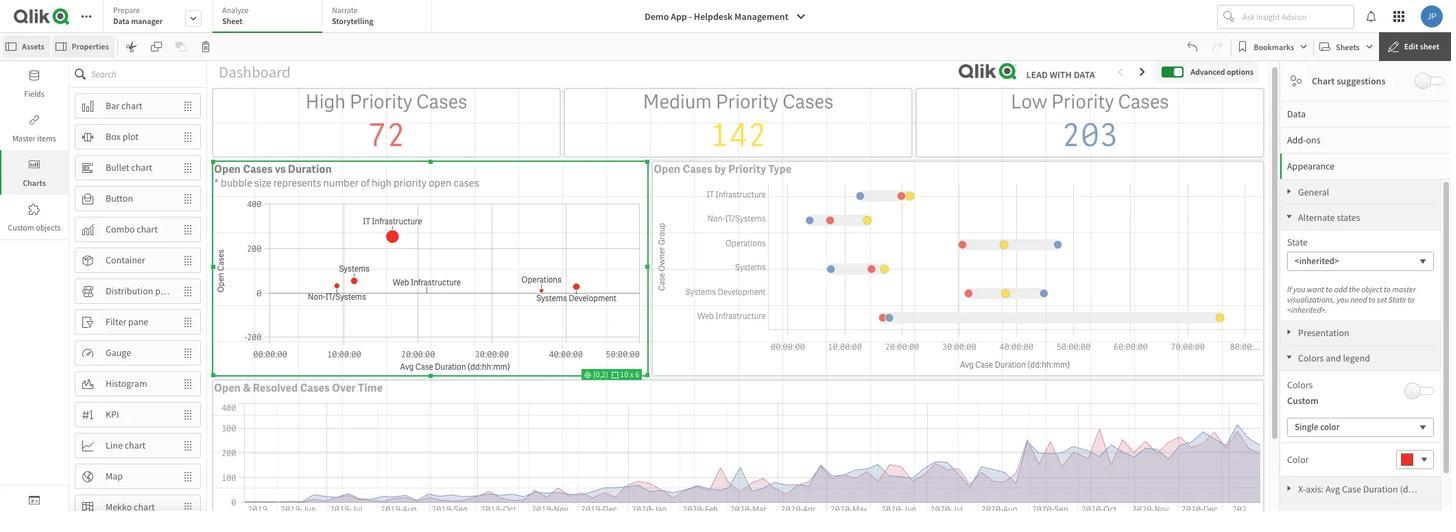 Task type: describe. For each thing, give the bounding box(es) containing it.
*
[[214, 177, 219, 190]]

and
[[1327, 352, 1342, 364]]

type
[[769, 162, 792, 177]]

Search text field
[[91, 61, 207, 87]]

box plot
[[106, 130, 139, 143]]

charts button
[[0, 150, 69, 195]]

high priority cases 72
[[306, 89, 468, 156]]

bubble
[[221, 177, 252, 190]]

open
[[429, 177, 452, 190]]

copy image
[[151, 41, 162, 52]]

add
[[1335, 284, 1348, 294]]

histogram
[[106, 377, 147, 390]]

box
[[106, 130, 121, 143]]

add-
[[1288, 134, 1307, 146]]

move image for map
[[176, 465, 200, 488]]

the
[[1350, 284, 1361, 294]]

-
[[689, 10, 692, 23]]

fields button
[[0, 61, 69, 106]]

chart for bar chart
[[121, 100, 142, 112]]

assets button
[[3, 36, 50, 58]]

alternate states
[[1299, 211, 1361, 224]]

line
[[106, 439, 123, 452]]

of
[[361, 177, 370, 190]]

gauge
[[106, 347, 131, 359]]

to left set
[[1370, 294, 1376, 305]]

map
[[106, 470, 123, 482]]

container
[[106, 254, 145, 266]]

chart for bullet chart
[[131, 161, 152, 174]]

combo
[[106, 223, 135, 235]]

open for open & resolved cases over time
[[214, 381, 241, 396]]

custom objects button
[[0, 195, 69, 239]]

fields
[[24, 89, 44, 99]]

if
[[1288, 284, 1292, 294]]

to left add
[[1327, 284, 1333, 294]]

application containing 72
[[0, 0, 1452, 511]]

database image
[[29, 70, 40, 81]]

plot for box plot
[[123, 130, 139, 143]]

move image for combo chart
[[176, 218, 200, 241]]

avg
[[1326, 483, 1341, 495]]

cases inside "low priority cases 203"
[[1119, 89, 1170, 115]]

represents
[[274, 177, 322, 190]]

properties button
[[53, 36, 114, 58]]

manager
[[131, 16, 163, 26]]

open for open cases by priority type
[[654, 162, 681, 177]]

203
[[1062, 115, 1119, 156]]

cases
[[454, 177, 480, 190]]

cases inside open cases vs duration * bubble size represents number of high priority open cases
[[243, 162, 273, 177]]

kpi
[[106, 408, 119, 421]]

8 move image from the top
[[176, 496, 200, 511]]

advanced options
[[1191, 66, 1254, 77]]

link image
[[29, 115, 40, 126]]

demo app - helpdesk management
[[645, 10, 789, 23]]

combo chart
[[106, 223, 158, 235]]

high
[[306, 89, 346, 115]]

options
[[1228, 66, 1254, 77]]

data tab
[[1281, 101, 1452, 127]]

management
[[735, 10, 789, 23]]

triangle right image for x-axis: avg case duration (dd:hh:mm)
[[1281, 485, 1299, 492]]

if you want to add the object to master visualizations, you need to set state to <inherited>.
[[1288, 284, 1417, 315]]

medium
[[643, 89, 712, 115]]

items
[[37, 133, 56, 143]]

tab list inside application
[[103, 0, 437, 34]]

sheets button
[[1318, 36, 1377, 58]]

<inherited>.
[[1288, 305, 1328, 315]]

low
[[1011, 89, 1048, 115]]

master
[[12, 133, 35, 143]]

variables image
[[29, 495, 40, 506]]

move image for container
[[176, 249, 200, 272]]

size
[[254, 177, 271, 190]]

6
[[636, 369, 640, 380]]

1 vertical spatial custom
[[1288, 395, 1319, 407]]

open cases vs duration * bubble size represents number of high priority open cases
[[214, 162, 480, 190]]

priority for 142
[[716, 89, 779, 115]]

move image for box plot
[[176, 125, 200, 149]]

general
[[1299, 186, 1330, 198]]

number
[[324, 177, 359, 190]]

colors for colors and legend
[[1299, 352, 1325, 364]]

want
[[1308, 284, 1325, 294]]

sheets
[[1337, 42, 1361, 52]]

button
[[106, 192, 133, 205]]

sheet
[[222, 16, 243, 26]]

1 horizontal spatial you
[[1337, 294, 1350, 305]]

move image for distribution plot
[[176, 280, 200, 303]]

bookmarks
[[1255, 42, 1295, 52]]

alternate
[[1299, 211, 1336, 224]]

helpdesk
[[694, 10, 733, 23]]

app
[[671, 10, 687, 23]]

priority for 203
[[1052, 89, 1115, 115]]

legend
[[1344, 352, 1371, 364]]

master items
[[12, 133, 56, 143]]

priority for 72
[[350, 89, 413, 115]]

appearance
[[1288, 160, 1335, 172]]

data inside prepare data manager
[[113, 16, 130, 26]]

charts
[[23, 178, 46, 188]]

cut image
[[126, 41, 137, 52]]

properties
[[72, 41, 109, 51]]



Task type: locate. For each thing, give the bounding box(es) containing it.
move image for line chart
[[176, 434, 200, 457]]

object image
[[29, 159, 40, 170]]

low priority cases 203
[[1011, 89, 1170, 156]]

need
[[1351, 294, 1368, 305]]

move image for filter pane
[[176, 310, 200, 334]]

to
[[1327, 284, 1333, 294], [1385, 284, 1392, 294], [1370, 294, 1376, 305], [1409, 294, 1415, 305]]

1 horizontal spatial data
[[1288, 108, 1306, 120]]

objects
[[36, 222, 61, 233]]

priority
[[394, 177, 427, 190]]

chart right bullet
[[131, 161, 152, 174]]

(dd:hh:mm)
[[1401, 483, 1448, 495]]

triangle bottom image down general
[[1281, 213, 1299, 220]]

demo
[[645, 10, 669, 23]]

plot right the box on the left of the page
[[123, 130, 139, 143]]

move image
[[176, 94, 200, 118], [176, 218, 200, 241], [176, 249, 200, 272], [176, 341, 200, 365], [176, 372, 200, 396], [176, 465, 200, 488]]

duration inside open cases vs duration * bubble size represents number of high priority open cases
[[288, 162, 332, 177]]

bullet
[[106, 161, 129, 174]]

triangle bottom image down triangle right image at the bottom right of the page
[[1281, 354, 1299, 361]]

custom down puzzle icon
[[8, 222, 34, 233]]

line chart
[[106, 439, 146, 452]]

duration
[[288, 162, 332, 177], [1364, 483, 1399, 495]]

open & resolved cases over time
[[214, 381, 383, 396]]

open inside open cases vs duration * bubble size represents number of high priority open cases
[[214, 162, 241, 177]]

colors
[[1299, 352, 1325, 364], [1288, 379, 1314, 391]]

move image for bar chart
[[176, 94, 200, 118]]

data inside tab
[[1288, 108, 1306, 120]]

time
[[358, 381, 383, 396]]

triangle right image left axis:
[[1281, 485, 1299, 492]]

colors custom
[[1288, 379, 1319, 407]]

color
[[1288, 454, 1310, 466]]

1 triangle bottom image from the top
[[1281, 213, 1299, 220]]

1 horizontal spatial duration
[[1364, 483, 1399, 495]]

priority inside high priority cases 72
[[350, 89, 413, 115]]

move image
[[176, 125, 200, 149], [176, 156, 200, 179], [176, 187, 200, 210], [176, 280, 200, 303], [176, 310, 200, 334], [176, 403, 200, 426], [176, 434, 200, 457], [176, 496, 200, 511]]

state
[[1288, 236, 1308, 248], [1389, 294, 1407, 305]]

7 move image from the top
[[176, 434, 200, 457]]

you
[[1294, 284, 1306, 294], [1337, 294, 1350, 305]]

0 vertical spatial colors
[[1299, 352, 1325, 364]]

chart right "combo"
[[137, 223, 158, 235]]

move image for button
[[176, 187, 200, 210]]

triangle bottom image for alternate states
[[1281, 213, 1299, 220]]

storytelling
[[332, 16, 374, 26]]

prepare
[[113, 5, 140, 15]]

custom inside 'button'
[[8, 222, 34, 233]]

3 move image from the top
[[176, 249, 200, 272]]

suggestions
[[1337, 75, 1386, 87]]

10
[[620, 369, 629, 380]]

open cases by priority type
[[654, 162, 792, 177]]

medium priority cases 142
[[643, 89, 834, 156]]

pane
[[128, 316, 148, 328]]

2 triangle right image from the top
[[1281, 485, 1299, 492]]

duration right case at right
[[1364, 483, 1399, 495]]

triangle right image
[[1281, 329, 1299, 336]]

0 vertical spatial custom
[[8, 222, 34, 233]]

triangle right image for general
[[1281, 188, 1299, 195]]

state down the alternate
[[1288, 236, 1308, 248]]

visualizations,
[[1288, 294, 1336, 305]]

1 vertical spatial colors
[[1288, 379, 1314, 391]]

states
[[1338, 211, 1361, 224]]

4 move image from the top
[[176, 280, 200, 303]]

prepare data manager
[[113, 5, 163, 26]]

narrate
[[332, 5, 358, 15]]

Ask Insight Advisor text field
[[1241, 5, 1355, 27]]

x-axis: avg case duration (dd:hh:mm)
[[1299, 483, 1448, 495]]

0 horizontal spatial you
[[1294, 284, 1306, 294]]

0 horizontal spatial duration
[[288, 162, 332, 177]]

colors for colors custom
[[1288, 379, 1314, 391]]

x
[[630, 369, 634, 380]]

1 horizontal spatial state
[[1389, 294, 1407, 305]]

3 move image from the top
[[176, 187, 200, 210]]

10 x 6
[[619, 369, 640, 380]]

open left size
[[214, 162, 241, 177]]

edit sheet
[[1405, 41, 1440, 51]]

tab list
[[103, 0, 437, 34]]

distribution
[[106, 285, 153, 297]]

1 move image from the top
[[176, 94, 200, 118]]

move image for histogram
[[176, 372, 200, 396]]

state inside if you want to add the object to master visualizations, you need to set state to <inherited>.
[[1389, 294, 1407, 305]]

5 move image from the top
[[176, 372, 200, 396]]

you right if
[[1294, 284, 1306, 294]]

open for open cases vs duration * bubble size represents number of high priority open cases
[[214, 162, 241, 177]]

72
[[368, 115, 406, 156]]

bullet chart
[[106, 161, 152, 174]]

resolved
[[253, 381, 298, 396]]

1 triangle right image from the top
[[1281, 188, 1299, 195]]

undo image
[[1188, 41, 1199, 52]]

0 vertical spatial triangle right image
[[1281, 188, 1299, 195]]

1 horizontal spatial plot
[[155, 285, 171, 297]]

0 vertical spatial plot
[[123, 130, 139, 143]]

cases
[[417, 89, 468, 115], [783, 89, 834, 115], [1119, 89, 1170, 115], [243, 162, 273, 177], [683, 162, 713, 177], [300, 381, 330, 396]]

0 horizontal spatial data
[[113, 16, 130, 26]]

next sheet: performance image
[[1138, 66, 1149, 77]]

sheet
[[1421, 41, 1440, 51]]

bar
[[106, 100, 120, 112]]

colors down 'colors and legend'
[[1288, 379, 1314, 391]]

custom
[[8, 222, 34, 233], [1288, 395, 1319, 407]]

james peterson image
[[1422, 5, 1444, 27]]

plot right distribution in the bottom of the page
[[155, 285, 171, 297]]

analyze sheet
[[222, 5, 249, 26]]

priority inside "low priority cases 203"
[[1052, 89, 1115, 115]]

tab list containing prepare
[[103, 0, 437, 34]]

over
[[332, 381, 356, 396]]

0 vertical spatial state
[[1288, 236, 1308, 248]]

narrate storytelling
[[332, 5, 374, 26]]

edit sheet button
[[1380, 32, 1452, 61]]

colors and legend
[[1299, 352, 1371, 364]]

duration right "vs"
[[288, 162, 332, 177]]

to right object
[[1385, 284, 1392, 294]]

triangle bottom image for colors and legend
[[1281, 354, 1299, 361]]

chart suggestions
[[1313, 75, 1386, 87]]

data up add-
[[1288, 108, 1306, 120]]

1 vertical spatial state
[[1389, 294, 1407, 305]]

open left the &
[[214, 381, 241, 396]]

1 move image from the top
[[176, 125, 200, 149]]

1 vertical spatial plot
[[155, 285, 171, 297]]

2 move image from the top
[[176, 218, 200, 241]]

object
[[1362, 284, 1383, 294]]

triangle right image
[[1281, 188, 1299, 195], [1281, 485, 1299, 492]]

axis:
[[1307, 483, 1325, 495]]

assets
[[22, 41, 44, 51]]

142
[[710, 115, 767, 156]]

case
[[1343, 483, 1362, 495]]

5 move image from the top
[[176, 310, 200, 334]]

1 vertical spatial duration
[[1364, 483, 1399, 495]]

presentation
[[1299, 327, 1350, 339]]

move image for gauge
[[176, 341, 200, 365]]

application
[[0, 0, 1452, 511]]

appearance tab
[[1281, 153, 1452, 179]]

custom down 'colors and legend'
[[1288, 395, 1319, 407]]

0 horizontal spatial plot
[[123, 130, 139, 143]]

custom objects
[[8, 222, 61, 233]]

move image for bullet chart
[[176, 156, 200, 179]]

0 vertical spatial triangle bottom image
[[1281, 213, 1299, 220]]

0 vertical spatial data
[[113, 16, 130, 26]]

2 move image from the top
[[176, 156, 200, 179]]

0 vertical spatial duration
[[288, 162, 332, 177]]

x-
[[1299, 483, 1307, 495]]

add-ons tab
[[1281, 127, 1452, 153]]

4 move image from the top
[[176, 341, 200, 365]]

triangle bottom image
[[1281, 213, 1299, 220], [1281, 354, 1299, 361]]

you left the
[[1337, 294, 1350, 305]]

chart
[[1313, 75, 1336, 87]]

chart right bar
[[121, 100, 142, 112]]

to right set
[[1409, 294, 1415, 305]]

chart right line
[[125, 439, 146, 452]]

filter
[[106, 316, 126, 328]]

chart for line chart
[[125, 439, 146, 452]]

2 triangle bottom image from the top
[[1281, 354, 1299, 361]]

delete image
[[200, 41, 211, 52]]

colors inside colors custom
[[1288, 379, 1314, 391]]

plot
[[123, 130, 139, 143], [155, 285, 171, 297]]

add-ons
[[1288, 134, 1321, 146]]

distribution plot
[[106, 285, 171, 297]]

1 vertical spatial triangle bottom image
[[1281, 354, 1299, 361]]

plot for distribution plot
[[155, 285, 171, 297]]

(0,2)
[[592, 369, 612, 380]]

scatter chart image
[[1291, 75, 1302, 86]]

colors left and
[[1299, 352, 1325, 364]]

state right set
[[1389, 294, 1407, 305]]

master items button
[[0, 106, 69, 150]]

move image for kpi
[[176, 403, 200, 426]]

open
[[214, 162, 241, 177], [654, 162, 681, 177], [214, 381, 241, 396]]

set
[[1378, 294, 1388, 305]]

chart for combo chart
[[137, 223, 158, 235]]

open left by
[[654, 162, 681, 177]]

0 horizontal spatial state
[[1288, 236, 1308, 248]]

1 vertical spatial data
[[1288, 108, 1306, 120]]

priority
[[350, 89, 413, 115], [716, 89, 779, 115], [1052, 89, 1115, 115], [729, 162, 767, 177]]

1 vertical spatial triangle right image
[[1281, 485, 1299, 492]]

cases inside medium priority cases 142
[[783, 89, 834, 115]]

priority inside medium priority cases 142
[[716, 89, 779, 115]]

6 move image from the top
[[176, 465, 200, 488]]

0 horizontal spatial custom
[[8, 222, 34, 233]]

6 move image from the top
[[176, 403, 200, 426]]

data down prepare
[[113, 16, 130, 26]]

triangle right image down appearance
[[1281, 188, 1299, 195]]

cases inside high priority cases 72
[[417, 89, 468, 115]]

analyze
[[222, 5, 249, 15]]

by
[[715, 162, 727, 177]]

puzzle image
[[29, 204, 40, 215]]

bookmarks button
[[1235, 36, 1311, 58]]

1 horizontal spatial custom
[[1288, 395, 1319, 407]]



Task type: vqa. For each thing, say whether or not it's contained in the screenshot.
Open for Open Cases vs Duration * bubble size represents number of high priority open cases
yes



